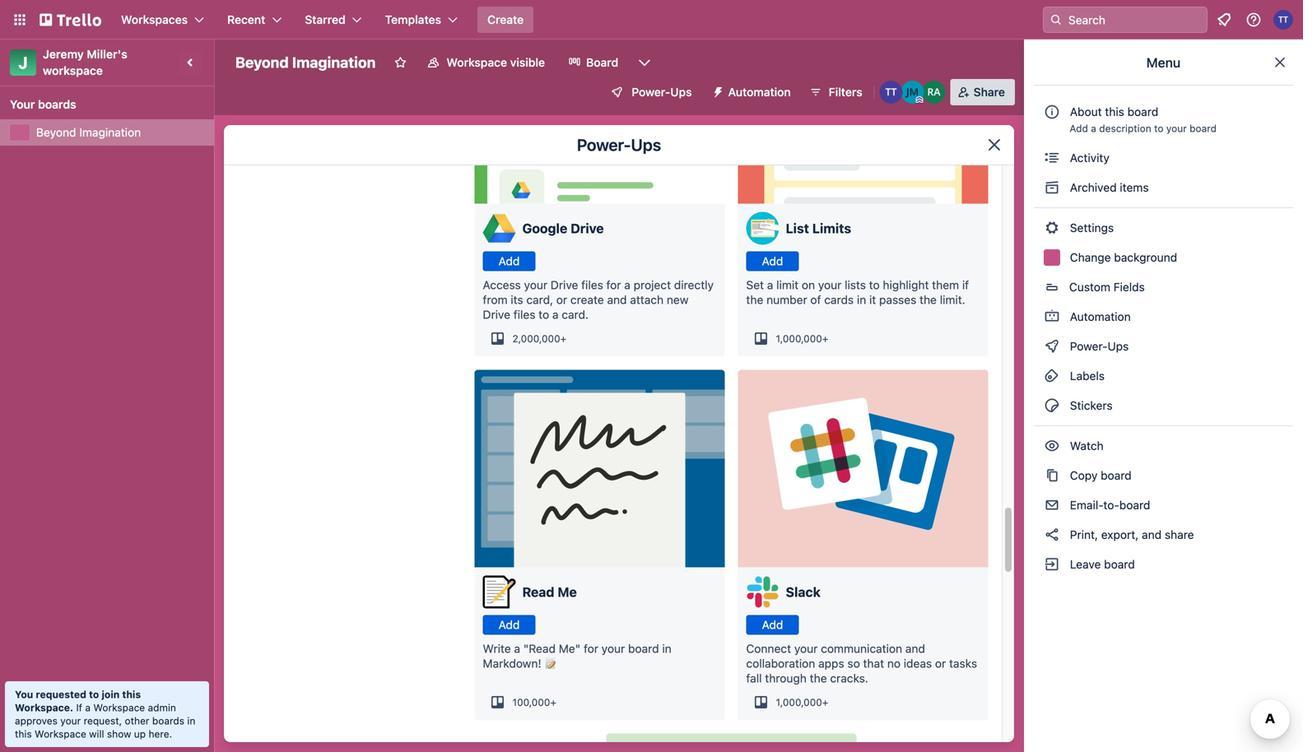 Task type: locate. For each thing, give the bounding box(es) containing it.
to down card,
[[539, 308, 549, 321]]

sm image inside activity link
[[1044, 150, 1060, 166]]

2 horizontal spatial this
[[1105, 105, 1124, 119]]

0 horizontal spatial ups
[[631, 135, 661, 154]]

add up limit
[[762, 254, 783, 268]]

board right me"
[[628, 642, 659, 656]]

filters button
[[804, 79, 867, 105]]

drive right google
[[571, 221, 604, 236]]

drive up "create"
[[551, 278, 578, 292]]

its
[[511, 293, 523, 307]]

apps
[[818, 657, 844, 670]]

1 horizontal spatial boards
[[152, 715, 184, 727]]

+ down cards
[[822, 333, 828, 345]]

+ down card.
[[560, 333, 567, 345]]

beyond imagination
[[235, 54, 376, 71], [36, 126, 141, 139]]

ups down 'automation' link
[[1108, 340, 1129, 353]]

workspace down approves
[[35, 729, 86, 740]]

sm image inside power-ups link
[[1044, 338, 1060, 355]]

sm image
[[705, 79, 728, 102], [1044, 220, 1060, 236], [1044, 338, 1060, 355], [1044, 398, 1060, 414], [1044, 497, 1060, 514]]

no
[[887, 657, 901, 670]]

or inside 'access your drive files for a project directly from its card, or create and attach new drive files to a card.'
[[556, 293, 567, 307]]

share button
[[951, 79, 1015, 105]]

0 horizontal spatial or
[[556, 293, 567, 307]]

1 vertical spatial 1,000,000 +
[[776, 697, 828, 708]]

drive down from
[[483, 308, 510, 321]]

search image
[[1050, 13, 1063, 26]]

a up markdown!
[[514, 642, 520, 656]]

automation
[[728, 85, 791, 99], [1067, 310, 1131, 324]]

2 vertical spatial in
[[187, 715, 195, 727]]

join
[[102, 689, 120, 701]]

1 vertical spatial beyond
[[36, 126, 76, 139]]

in inside write a "read me" for your board in markdown! 📝
[[662, 642, 671, 656]]

to up activity link
[[1154, 123, 1164, 134]]

list
[[786, 221, 809, 236]]

2 vertical spatial ups
[[1108, 340, 1129, 353]]

your
[[10, 98, 35, 111]]

power- down customize views 'icon' on the top
[[632, 85, 670, 99]]

sm image
[[1044, 150, 1060, 166], [1044, 179, 1060, 196], [1044, 309, 1060, 325], [1044, 368, 1060, 384], [1044, 438, 1060, 454], [1044, 468, 1060, 484], [1044, 527, 1060, 543], [1044, 556, 1060, 573]]

share
[[974, 85, 1005, 99]]

1,000,000 + down of
[[776, 333, 828, 345]]

sm image for email-to-board
[[1044, 497, 1060, 514]]

1 horizontal spatial or
[[935, 657, 946, 670]]

add for limits
[[762, 254, 783, 268]]

project
[[634, 278, 671, 292]]

add button up access
[[483, 251, 535, 271]]

a inside write a "read me" for your board in markdown! 📝
[[514, 642, 520, 656]]

recent button
[[217, 7, 292, 33]]

0 horizontal spatial beyond imagination
[[36, 126, 141, 139]]

1 1,000,000 from the top
[[776, 333, 822, 345]]

for left project
[[606, 278, 621, 292]]

your up activity link
[[1166, 123, 1187, 134]]

to inside set a limit on your lists to highlight them if the number of cards in it passes the limit.
[[869, 278, 880, 292]]

ups down power-ups button
[[631, 135, 661, 154]]

+ for me
[[550, 697, 557, 708]]

email-to-board link
[[1034, 492, 1293, 519]]

or up card.
[[556, 293, 567, 307]]

0 vertical spatial automation
[[728, 85, 791, 99]]

1 sm image from the top
[[1044, 150, 1060, 166]]

2 horizontal spatial in
[[857, 293, 866, 307]]

0 vertical spatial for
[[606, 278, 621, 292]]

1 horizontal spatial beyond imagination
[[235, 54, 376, 71]]

1 horizontal spatial imagination
[[292, 54, 376, 71]]

beyond down 'your boards'
[[36, 126, 76, 139]]

beyond imagination down 'starred'
[[235, 54, 376, 71]]

or left tasks
[[935, 657, 946, 670]]

list limits
[[786, 221, 851, 236]]

+ down 📝
[[550, 697, 557, 708]]

1,000,000 + for list limits
[[776, 333, 828, 345]]

and up ideas
[[905, 642, 925, 656]]

boards
[[38, 98, 76, 111], [152, 715, 184, 727]]

sm image for watch
[[1044, 438, 1060, 454]]

open information menu image
[[1245, 12, 1262, 28]]

archived items link
[[1034, 175, 1293, 201]]

add button up connect
[[746, 615, 799, 635]]

power-ups inside button
[[632, 85, 692, 99]]

a right set
[[767, 278, 773, 292]]

new
[[667, 293, 689, 307]]

to inside you requested to join this workspace.
[[89, 689, 99, 701]]

email-to-board
[[1067, 498, 1150, 512]]

activity link
[[1034, 145, 1293, 171]]

1 horizontal spatial and
[[905, 642, 925, 656]]

copy board link
[[1034, 463, 1293, 489]]

to left join
[[89, 689, 99, 701]]

custom fields button
[[1034, 274, 1293, 300]]

archived
[[1070, 181, 1117, 194]]

for for google drive
[[606, 278, 621, 292]]

for right me"
[[584, 642, 598, 656]]

add
[[1070, 123, 1088, 134], [499, 254, 520, 268], [762, 254, 783, 268], [499, 618, 520, 632], [762, 618, 783, 632]]

or
[[556, 293, 567, 307], [935, 657, 946, 670]]

power-ups button
[[599, 79, 702, 105]]

beyond down recent dropdown button
[[235, 54, 289, 71]]

lists
[[845, 278, 866, 292]]

change background link
[[1034, 244, 1293, 271]]

workspace inside button
[[446, 56, 507, 69]]

in inside set a limit on your lists to highlight them if the number of cards in it passes the limit.
[[857, 293, 866, 307]]

5 sm image from the top
[[1044, 438, 1060, 454]]

sm image inside print, export, and share link
[[1044, 527, 1060, 543]]

sm image inside settings link
[[1044, 220, 1060, 236]]

terry turtle (terryturtle) image
[[1273, 10, 1293, 30], [880, 81, 903, 104]]

2 horizontal spatial and
[[1142, 528, 1162, 542]]

the down them in the top of the page
[[920, 293, 937, 307]]

1 vertical spatial ups
[[631, 135, 661, 154]]

power-ups up labels
[[1067, 340, 1132, 353]]

0 horizontal spatial files
[[514, 308, 535, 321]]

sm image inside watch link
[[1044, 438, 1060, 454]]

drive
[[571, 221, 604, 236], [551, 278, 578, 292], [483, 308, 510, 321]]

1 vertical spatial for
[[584, 642, 598, 656]]

0 vertical spatial beyond imagination
[[235, 54, 376, 71]]

1 vertical spatial automation
[[1067, 310, 1131, 324]]

ups left automation button
[[670, 85, 692, 99]]

files up "create"
[[581, 278, 603, 292]]

terry turtle (terryturtle) image right open information menu image
[[1273, 10, 1293, 30]]

sm image for copy board
[[1044, 468, 1060, 484]]

workspace
[[446, 56, 507, 69], [93, 702, 145, 714], [35, 729, 86, 740]]

0 vertical spatial files
[[581, 278, 603, 292]]

1 horizontal spatial this
[[122, 689, 141, 701]]

power-ups down customize views 'icon' on the top
[[632, 85, 692, 99]]

terry turtle (terryturtle) image left this member is an admin of this board. image
[[880, 81, 903, 104]]

the down apps
[[810, 672, 827, 685]]

2 sm image from the top
[[1044, 179, 1060, 196]]

0 vertical spatial and
[[607, 293, 627, 307]]

add button for read
[[483, 615, 535, 635]]

1 horizontal spatial in
[[662, 642, 671, 656]]

power- down power-ups button
[[577, 135, 631, 154]]

0 horizontal spatial this
[[15, 729, 32, 740]]

for for read me
[[584, 642, 598, 656]]

attach
[[630, 293, 664, 307]]

this up description
[[1105, 105, 1124, 119]]

1 vertical spatial 1,000,000
[[776, 697, 822, 708]]

your up cards
[[818, 278, 842, 292]]

sm image inside archived items link
[[1044, 179, 1060, 196]]

ups
[[670, 85, 692, 99], [631, 135, 661, 154], [1108, 340, 1129, 353]]

to
[[1154, 123, 1164, 134], [869, 278, 880, 292], [539, 308, 549, 321], [89, 689, 99, 701]]

sm image inside 'automation' link
[[1044, 309, 1060, 325]]

0 notifications image
[[1214, 10, 1234, 30]]

0 vertical spatial or
[[556, 293, 567, 307]]

files down "its"
[[514, 308, 535, 321]]

beyond inside text box
[[235, 54, 289, 71]]

sm image inside leave board link
[[1044, 556, 1060, 573]]

automation down custom fields
[[1067, 310, 1131, 324]]

imagination
[[292, 54, 376, 71], [79, 126, 141, 139]]

2 vertical spatial this
[[15, 729, 32, 740]]

1,000,000 + down through
[[776, 697, 828, 708]]

1 horizontal spatial for
[[606, 278, 621, 292]]

0 vertical spatial in
[[857, 293, 866, 307]]

boards inside if a workspace admin approves your request, other boards in this workspace will show up here.
[[152, 715, 184, 727]]

your boards with 1 items element
[[10, 95, 196, 114]]

board up description
[[1127, 105, 1158, 119]]

1 vertical spatial boards
[[152, 715, 184, 727]]

google
[[522, 221, 567, 236]]

+
[[560, 333, 567, 345], [822, 333, 828, 345], [550, 697, 557, 708], [822, 697, 828, 708]]

0 horizontal spatial automation
[[728, 85, 791, 99]]

0 horizontal spatial imagination
[[79, 126, 141, 139]]

your up card,
[[524, 278, 547, 292]]

sm image for settings
[[1044, 220, 1060, 236]]

1,000,000 for slack
[[776, 697, 822, 708]]

fall
[[746, 672, 762, 685]]

1,000,000 down number
[[776, 333, 822, 345]]

this
[[1105, 105, 1124, 119], [122, 689, 141, 701], [15, 729, 32, 740]]

0 vertical spatial power-
[[632, 85, 670, 99]]

and left share
[[1142, 528, 1162, 542]]

2 vertical spatial and
[[905, 642, 925, 656]]

to inside 'access your drive files for a project directly from its card, or create and attach new drive files to a card.'
[[539, 308, 549, 321]]

"read
[[523, 642, 556, 656]]

admin
[[148, 702, 176, 714]]

add button up write
[[483, 615, 535, 635]]

sm image for print, export, and share
[[1044, 527, 1060, 543]]

read
[[522, 584, 554, 600]]

customize views image
[[637, 54, 653, 71]]

2 vertical spatial drive
[[483, 308, 510, 321]]

1,000,000 down through
[[776, 697, 822, 708]]

approves
[[15, 715, 58, 727]]

8 sm image from the top
[[1044, 556, 1060, 573]]

it
[[869, 293, 876, 307]]

for inside write a "read me" for your board in markdown! 📝
[[584, 642, 598, 656]]

workspace left visible on the left top of the page
[[446, 56, 507, 69]]

your down 'if'
[[60, 715, 81, 727]]

0 horizontal spatial and
[[607, 293, 627, 307]]

beyond imagination down your boards with 1 items element
[[36, 126, 141, 139]]

cracks.
[[830, 672, 868, 685]]

0 vertical spatial 1,000,000 +
[[776, 333, 828, 345]]

imagination down starred 'dropdown button'
[[292, 54, 376, 71]]

2 vertical spatial power-
[[1070, 340, 1108, 353]]

a
[[1091, 123, 1096, 134], [624, 278, 630, 292], [767, 278, 773, 292], [552, 308, 559, 321], [514, 642, 520, 656], [85, 702, 91, 714]]

imagination down your boards with 1 items element
[[79, 126, 141, 139]]

your right me"
[[602, 642, 625, 656]]

sm image inside email-to-board link
[[1044, 497, 1060, 514]]

0 horizontal spatial boards
[[38, 98, 76, 111]]

board inside write a "read me" for your board in markdown! 📝
[[628, 642, 659, 656]]

Search field
[[1063, 7, 1207, 32]]

other
[[125, 715, 149, 727]]

this down approves
[[15, 729, 32, 740]]

the inside connect your communication and collaboration apps so that no ideas or tasks fall through the cracks.
[[810, 672, 827, 685]]

1 vertical spatial and
[[1142, 528, 1162, 542]]

workspaces button
[[111, 7, 214, 33]]

7 sm image from the top
[[1044, 527, 1060, 543]]

email-
[[1070, 498, 1103, 512]]

0 horizontal spatial power-
[[577, 135, 631, 154]]

recent
[[227, 13, 265, 26]]

0 vertical spatial imagination
[[292, 54, 376, 71]]

0 vertical spatial beyond
[[235, 54, 289, 71]]

ideas
[[904, 657, 932, 670]]

0 vertical spatial boards
[[38, 98, 76, 111]]

sm image for stickers
[[1044, 398, 1060, 414]]

2 1,000,000 from the top
[[776, 697, 822, 708]]

a inside about this board add a description to your board
[[1091, 123, 1096, 134]]

1 horizontal spatial workspace
[[93, 702, 145, 714]]

3 sm image from the top
[[1044, 309, 1060, 325]]

me
[[558, 584, 577, 600]]

to up it
[[869, 278, 880, 292]]

0 vertical spatial ups
[[670, 85, 692, 99]]

tasks
[[949, 657, 977, 670]]

up
[[134, 729, 146, 740]]

templates
[[385, 13, 441, 26]]

stickers
[[1067, 399, 1113, 412]]

1 horizontal spatial files
[[581, 278, 603, 292]]

0 horizontal spatial in
[[187, 715, 195, 727]]

1 1,000,000 + from the top
[[776, 333, 828, 345]]

1 horizontal spatial ups
[[670, 85, 692, 99]]

add button up limit
[[746, 251, 799, 271]]

1 vertical spatial or
[[935, 657, 946, 670]]

2 horizontal spatial ups
[[1108, 340, 1129, 353]]

0 horizontal spatial workspace
[[35, 729, 86, 740]]

a right 'if'
[[85, 702, 91, 714]]

add up write
[[499, 618, 520, 632]]

power- up labels
[[1070, 340, 1108, 353]]

0 vertical spatial workspace
[[446, 56, 507, 69]]

starred button
[[295, 7, 372, 33]]

1 horizontal spatial beyond
[[235, 54, 289, 71]]

and
[[607, 293, 627, 307], [1142, 528, 1162, 542], [905, 642, 925, 656]]

1 horizontal spatial power-
[[632, 85, 670, 99]]

automation left filters button
[[728, 85, 791, 99]]

markdown!
[[483, 657, 541, 670]]

1 vertical spatial power-ups
[[577, 135, 661, 154]]

and right "create"
[[607, 293, 627, 307]]

workspace down join
[[93, 702, 145, 714]]

your inside connect your communication and collaboration apps so that no ideas or tasks fall through the cracks.
[[794, 642, 818, 656]]

power-ups
[[632, 85, 692, 99], [577, 135, 661, 154], [1067, 340, 1132, 353]]

0 vertical spatial 1,000,000
[[776, 333, 822, 345]]

sm image inside stickers link
[[1044, 398, 1060, 414]]

2 1,000,000 + from the top
[[776, 697, 828, 708]]

boards right your
[[38, 98, 76, 111]]

1 vertical spatial in
[[662, 642, 671, 656]]

imagination inside text box
[[292, 54, 376, 71]]

the
[[746, 293, 763, 307], [920, 293, 937, 307], [810, 672, 827, 685]]

your up collaboration
[[794, 642, 818, 656]]

sm image inside labels link
[[1044, 368, 1060, 384]]

1,000,000 + for slack
[[776, 697, 828, 708]]

1 vertical spatial imagination
[[79, 126, 141, 139]]

1 vertical spatial this
[[122, 689, 141, 701]]

set a limit on your lists to highlight them if the number of cards in it passes the limit.
[[746, 278, 969, 307]]

set
[[746, 278, 764, 292]]

4 sm image from the top
[[1044, 368, 1060, 384]]

for inside 'access your drive files for a project directly from its card, or create and attach new drive files to a card.'
[[606, 278, 621, 292]]

labels
[[1067, 369, 1105, 383]]

0 vertical spatial this
[[1105, 105, 1124, 119]]

on
[[802, 278, 815, 292]]

1 horizontal spatial terry turtle (terryturtle) image
[[1273, 10, 1293, 30]]

requested
[[36, 689, 86, 701]]

workspace visible
[[446, 56, 545, 69]]

add up access
[[499, 254, 520, 268]]

this right join
[[122, 689, 141, 701]]

+ for limits
[[822, 333, 828, 345]]

add button for google
[[483, 251, 535, 271]]

1 vertical spatial files
[[514, 308, 535, 321]]

add down about
[[1070, 123, 1088, 134]]

sm image for automation
[[1044, 309, 1060, 325]]

power-ups down power-ups button
[[577, 135, 661, 154]]

boards down admin
[[152, 715, 184, 727]]

a down about
[[1091, 123, 1096, 134]]

0 vertical spatial power-ups
[[632, 85, 692, 99]]

starred
[[305, 13, 345, 26]]

sm image for labels
[[1044, 368, 1060, 384]]

0 horizontal spatial terry turtle (terryturtle) image
[[880, 81, 903, 104]]

2 horizontal spatial workspace
[[446, 56, 507, 69]]

in inside if a workspace admin approves your request, other boards in this workspace will show up here.
[[187, 715, 195, 727]]

0 horizontal spatial for
[[584, 642, 598, 656]]

and inside connect your communication and collaboration apps so that no ideas or tasks fall through the cracks.
[[905, 642, 925, 656]]

visible
[[510, 56, 545, 69]]

sm image inside copy board link
[[1044, 468, 1060, 484]]

6 sm image from the top
[[1044, 468, 1060, 484]]

add for me
[[499, 618, 520, 632]]

you requested to join this workspace.
[[15, 689, 141, 714]]

add for drive
[[499, 254, 520, 268]]

1 horizontal spatial the
[[810, 672, 827, 685]]

the down set
[[746, 293, 763, 307]]



Task type: describe. For each thing, give the bounding box(es) containing it.
this inside if a workspace admin approves your request, other boards in this workspace will show up here.
[[15, 729, 32, 740]]

limit.
[[940, 293, 965, 307]]

your inside 'access your drive files for a project directly from its card, or create and attach new drive files to a card.'
[[524, 278, 547, 292]]

about this board add a description to your board
[[1070, 105, 1217, 134]]

board link
[[558, 49, 628, 76]]

0 horizontal spatial the
[[746, 293, 763, 307]]

2 horizontal spatial power-
[[1070, 340, 1108, 353]]

read me
[[522, 584, 577, 600]]

board up activity link
[[1190, 123, 1217, 134]]

access
[[483, 278, 521, 292]]

or inside connect your communication and collaboration apps so that no ideas or tasks fall through the cracks.
[[935, 657, 946, 670]]

0 horizontal spatial beyond
[[36, 126, 76, 139]]

a inside if a workspace admin approves your request, other boards in this workspace will show up here.
[[85, 702, 91, 714]]

print,
[[1070, 528, 1098, 542]]

to inside about this board add a description to your board
[[1154, 123, 1164, 134]]

board up print, export, and share
[[1119, 498, 1150, 512]]

0 vertical spatial terry turtle (terryturtle) image
[[1273, 10, 1293, 30]]

export,
[[1101, 528, 1139, 542]]

custom
[[1069, 280, 1110, 294]]

2 horizontal spatial the
[[920, 293, 937, 307]]

sm image for power-ups
[[1044, 338, 1060, 355]]

your inside about this board add a description to your board
[[1166, 123, 1187, 134]]

share
[[1165, 528, 1194, 542]]

sm image for archived items
[[1044, 179, 1060, 196]]

ups inside power-ups link
[[1108, 340, 1129, 353]]

fields
[[1114, 280, 1145, 294]]

print, export, and share
[[1067, 528, 1194, 542]]

google drive
[[522, 221, 604, 236]]

me"
[[559, 642, 581, 656]]

that
[[863, 657, 884, 670]]

from
[[483, 293, 508, 307]]

settings link
[[1034, 215, 1293, 241]]

create
[[487, 13, 524, 26]]

primary element
[[0, 0, 1303, 40]]

watch
[[1067, 439, 1107, 453]]

card.
[[562, 308, 589, 321]]

access your drive files for a project directly from its card, or create and attach new drive files to a card.
[[483, 278, 714, 321]]

0 vertical spatial drive
[[571, 221, 604, 236]]

write
[[483, 642, 511, 656]]

if a workspace admin approves your request, other boards in this workspace will show up here.
[[15, 702, 195, 740]]

passes
[[879, 293, 916, 307]]

print, export, and share link
[[1034, 522, 1293, 548]]

+ for drive
[[560, 333, 567, 345]]

settings
[[1067, 221, 1114, 235]]

highlight
[[883, 278, 929, 292]]

if
[[962, 278, 969, 292]]

100,000
[[512, 697, 550, 708]]

your inside write a "read me" for your board in markdown! 📝
[[602, 642, 625, 656]]

1 vertical spatial power-
[[577, 135, 631, 154]]

communication
[[821, 642, 902, 656]]

write a "read me" for your board in markdown! 📝
[[483, 642, 671, 670]]

will
[[89, 729, 104, 740]]

add up connect
[[762, 618, 783, 632]]

cards
[[824, 293, 854, 307]]

add inside about this board add a description to your board
[[1070, 123, 1088, 134]]

leave
[[1070, 558, 1101, 571]]

about
[[1070, 105, 1102, 119]]

Board name text field
[[227, 49, 384, 76]]

automation inside button
[[728, 85, 791, 99]]

and inside 'access your drive files for a project directly from its card, or create and attach new drive files to a card.'
[[607, 293, 627, 307]]

labels link
[[1034, 363, 1293, 389]]

create
[[570, 293, 604, 307]]

beyond imagination link
[[36, 124, 204, 141]]

leave board
[[1067, 558, 1135, 571]]

beyond imagination inside text box
[[235, 54, 376, 71]]

copy
[[1070, 469, 1098, 482]]

filters
[[829, 85, 862, 99]]

card,
[[526, 293, 553, 307]]

star or unstar board image
[[394, 56, 407, 69]]

your inside set a limit on your lists to highlight them if the number of cards in it passes the limit.
[[818, 278, 842, 292]]

a inside set a limit on your lists to highlight them if the number of cards in it passes the limit.
[[767, 278, 773, 292]]

miller's
[[87, 47, 127, 61]]

this inside about this board add a description to your board
[[1105, 105, 1124, 119]]

request,
[[84, 715, 122, 727]]

archived items
[[1067, 181, 1149, 194]]

ruby anderson (rubyanderson7) image
[[923, 81, 946, 104]]

j
[[18, 53, 28, 72]]

power-ups link
[[1034, 333, 1293, 360]]

2 vertical spatial workspace
[[35, 729, 86, 740]]

back to home image
[[40, 7, 101, 33]]

board up the to-
[[1101, 469, 1132, 482]]

jeremy miller (jeremymiller198) image
[[901, 81, 924, 104]]

limit
[[776, 278, 799, 292]]

1 vertical spatial beyond imagination
[[36, 126, 141, 139]]

1 vertical spatial drive
[[551, 278, 578, 292]]

your inside if a workspace admin approves your request, other boards in this workspace will show up here.
[[60, 715, 81, 727]]

copy board
[[1067, 469, 1132, 482]]

change background
[[1067, 251, 1177, 264]]

to-
[[1103, 498, 1119, 512]]

change
[[1070, 251, 1111, 264]]

workspace visible button
[[417, 49, 555, 76]]

1 vertical spatial workspace
[[93, 702, 145, 714]]

📝
[[544, 657, 556, 670]]

2 vertical spatial power-ups
[[1067, 340, 1132, 353]]

workspaces
[[121, 13, 188, 26]]

leave board link
[[1034, 552, 1293, 578]]

jeremy miller's workspace
[[43, 47, 130, 77]]

board down export,
[[1104, 558, 1135, 571]]

directly
[[674, 278, 714, 292]]

your boards
[[10, 98, 76, 111]]

show
[[107, 729, 131, 740]]

board
[[586, 56, 618, 69]]

description
[[1099, 123, 1151, 134]]

1 horizontal spatial automation
[[1067, 310, 1131, 324]]

a left card.
[[552, 308, 559, 321]]

sm image for activity
[[1044, 150, 1060, 166]]

100,000 +
[[512, 697, 557, 708]]

+ down apps
[[822, 697, 828, 708]]

stickers link
[[1034, 393, 1293, 419]]

sm image for leave board
[[1044, 556, 1060, 573]]

this member is an admin of this board. image
[[916, 96, 923, 104]]

activity
[[1067, 151, 1110, 165]]

1 vertical spatial terry turtle (terryturtle) image
[[880, 81, 903, 104]]

automation link
[[1034, 304, 1293, 330]]

this inside you requested to join this workspace.
[[122, 689, 141, 701]]

automation button
[[705, 79, 801, 105]]

ups inside power-ups button
[[670, 85, 692, 99]]

collaboration
[[746, 657, 815, 670]]

slack
[[786, 584, 821, 600]]

connect your communication and collaboration apps so that no ideas or tasks fall through the cracks.
[[746, 642, 977, 685]]

number
[[767, 293, 807, 307]]

add button for list
[[746, 251, 799, 271]]

1,000,000 for list limits
[[776, 333, 822, 345]]

workspace
[[43, 64, 103, 77]]

menu
[[1147, 55, 1181, 70]]

background
[[1114, 251, 1177, 264]]

sm image inside automation button
[[705, 79, 728, 102]]

power- inside button
[[632, 85, 670, 99]]

a up "attach"
[[624, 278, 630, 292]]

workspace navigation collapse icon image
[[179, 51, 203, 74]]

create button
[[477, 7, 534, 33]]

custom fields
[[1069, 280, 1145, 294]]



Task type: vqa. For each thing, say whether or not it's contained in the screenshot.


